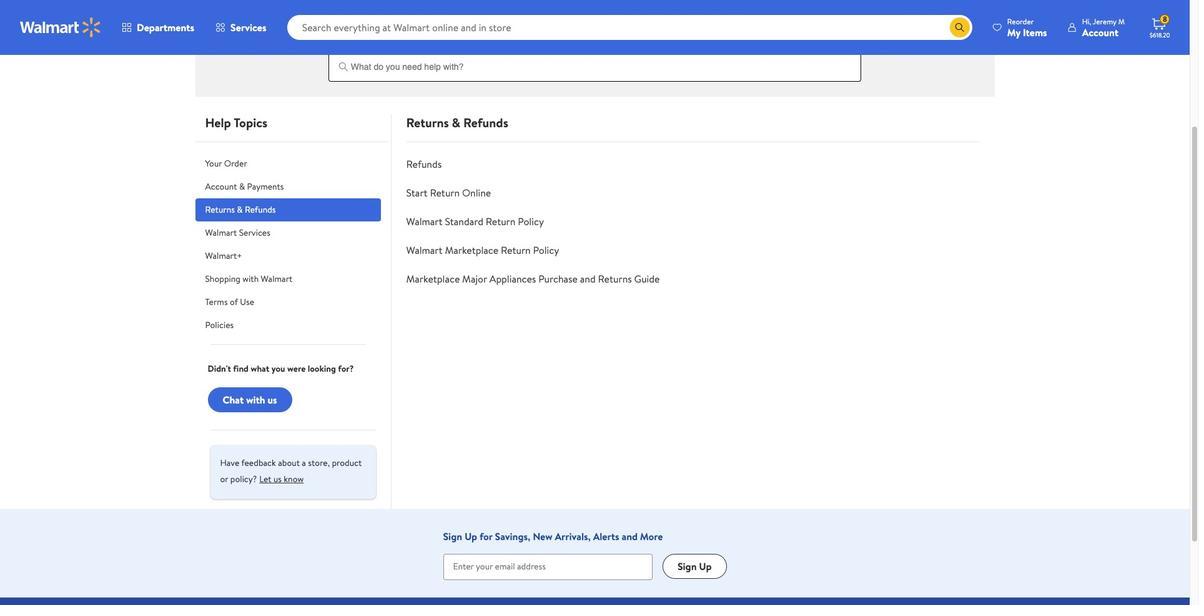 Task type: describe. For each thing, give the bounding box(es) containing it.
1 vertical spatial services
[[239, 227, 270, 239]]

know
[[284, 473, 304, 486]]

your inside the track your order link
[[407, 2, 424, 14]]

walmart+
[[205, 250, 242, 262]]

topics
[[234, 114, 268, 131]]

What do you need help with? search field
[[328, 52, 862, 82]]

were
[[287, 363, 306, 375]]

didn't
[[208, 363, 231, 375]]

policies link
[[195, 314, 381, 337]]

sign for sign up for savings, new arrivals, alerts and more
[[443, 530, 462, 544]]

walmart for walmart marketplace return policy
[[406, 244, 443, 257]]

product
[[332, 457, 362, 470]]

account & payments
[[205, 181, 284, 193]]

marketplace major appliances purchase and returns guide link
[[406, 272, 660, 286]]

items
[[1023, 25, 1047, 39]]

policies
[[205, 319, 234, 332]]

a
[[302, 457, 306, 470]]

return for standard
[[486, 215, 516, 229]]

us inside 'button'
[[268, 393, 277, 407]]

let us know link
[[259, 470, 304, 490]]

1 vertical spatial returns & refunds
[[406, 114, 508, 131]]

walmart marketplace return policy
[[406, 244, 559, 257]]

walmart for walmart services
[[205, 227, 237, 239]]

departments button
[[111, 12, 205, 42]]

for
[[480, 530, 493, 544]]

0 horizontal spatial and
[[580, 272, 596, 286]]

account & payments link
[[195, 176, 381, 199]]

policy for walmart marketplace return policy
[[533, 244, 559, 257]]

edit or cancel an order link
[[506, 0, 684, 27]]

online
[[462, 186, 491, 200]]

edit or cancel an order
[[551, 2, 640, 14]]

return for marketplace
[[501, 244, 531, 257]]

let us know
[[259, 473, 304, 486]]

track
[[385, 2, 405, 14]]

1 horizontal spatial and
[[622, 530, 638, 544]]

order inside 'link'
[[617, 2, 640, 14]]

standard
[[445, 215, 483, 229]]

walmart standard return policy link
[[406, 215, 544, 229]]

0 vertical spatial marketplace
[[445, 244, 499, 257]]

shopping
[[205, 273, 240, 285]]

help topics
[[205, 114, 268, 131]]

terms
[[205, 296, 228, 309]]

your order
[[205, 157, 247, 170]]

Enter your email address field
[[443, 555, 653, 581]]

chat with us button
[[208, 388, 292, 413]]

walmart marketplace return policy link
[[406, 244, 559, 257]]

looking
[[308, 363, 336, 375]]

for?
[[338, 363, 354, 375]]

more
[[640, 530, 663, 544]]

0 vertical spatial return
[[430, 186, 460, 200]]

0 horizontal spatial account
[[205, 181, 237, 193]]

terms of use link
[[195, 291, 381, 314]]

sign for sign up
[[678, 560, 697, 574]]

help
[[205, 114, 231, 131]]

didn't find what you were looking for?
[[208, 363, 354, 375]]

$618.20
[[1150, 31, 1170, 39]]

1 vertical spatial returns & refunds link
[[195, 199, 381, 222]]

cancel
[[578, 2, 604, 14]]

shopping with walmart link
[[195, 268, 381, 291]]

walmart services
[[205, 227, 270, 239]]

start
[[406, 186, 428, 200]]

appliances
[[490, 272, 536, 286]]

feedback
[[241, 457, 276, 470]]

chat with us
[[223, 393, 277, 407]]

of
[[230, 296, 238, 309]]

walmart+ link
[[195, 245, 381, 268]]

1 horizontal spatial order
[[426, 2, 449, 14]]

you
[[272, 363, 285, 375]]

8
[[1163, 14, 1167, 24]]

find
[[233, 363, 249, 375]]

hi,
[[1082, 16, 1092, 27]]

your inside 'your order' link
[[205, 157, 222, 170]]

topics
[[377, 39, 401, 52]]

sign up for savings, new arrivals, alerts and more
[[443, 530, 663, 544]]

policy?
[[230, 473, 257, 486]]

walmart services link
[[195, 222, 381, 245]]

0 horizontal spatial returns & refunds
[[205, 204, 276, 216]]

savings,
[[495, 530, 531, 544]]

what
[[251, 363, 269, 375]]

reorder
[[1008, 16, 1034, 27]]



Task type: locate. For each thing, give the bounding box(es) containing it.
1 vertical spatial policy
[[533, 244, 559, 257]]

Walmart Site-Wide search field
[[287, 15, 973, 40]]

with up use
[[243, 273, 259, 285]]

and left more
[[622, 530, 638, 544]]

2 horizontal spatial order
[[617, 2, 640, 14]]

let
[[259, 473, 271, 486]]

account down your order
[[205, 181, 237, 193]]

0 vertical spatial sign
[[443, 530, 462, 544]]

policy
[[518, 215, 544, 229], [533, 244, 559, 257]]

services
[[231, 21, 267, 34], [239, 227, 270, 239]]

0 horizontal spatial sign
[[443, 530, 462, 544]]

0 vertical spatial or
[[568, 2, 576, 14]]

return up walmart marketplace return policy
[[486, 215, 516, 229]]

order
[[426, 2, 449, 14], [617, 2, 640, 14], [224, 157, 247, 170]]

policy up purchase
[[533, 244, 559, 257]]

2 vertical spatial return
[[501, 244, 531, 257]]

sign
[[443, 530, 462, 544], [678, 560, 697, 574]]

with right the chat
[[246, 393, 265, 407]]

services button
[[205, 12, 277, 42]]

1 horizontal spatial your
[[407, 2, 424, 14]]

1 horizontal spatial up
[[699, 560, 712, 574]]

sign up button
[[663, 555, 727, 580]]

shopping with walmart
[[205, 273, 293, 285]]

sign inside the sign up button
[[678, 560, 697, 574]]

your up the 'account & payments'
[[205, 157, 222, 170]]

1 vertical spatial us
[[274, 473, 282, 486]]

1 horizontal spatial returns & refunds
[[406, 114, 508, 131]]

0 horizontal spatial returns & refunds link
[[195, 199, 381, 222]]

edit
[[551, 2, 566, 14]]

departments
[[137, 21, 194, 34]]

and right purchase
[[580, 272, 596, 286]]

have feedback about a store, product or policy?
[[220, 457, 362, 486]]

guide
[[634, 272, 660, 286]]

search icon image
[[955, 22, 965, 32]]

1 vertical spatial and
[[622, 530, 638, 544]]

up inside button
[[699, 560, 712, 574]]

jeremy
[[1093, 16, 1117, 27]]

new
[[533, 530, 553, 544]]

reorder my items
[[1008, 16, 1047, 39]]

0 horizontal spatial order
[[224, 157, 247, 170]]

return up appliances
[[501, 244, 531, 257]]

or down have
[[220, 473, 228, 486]]

marketplace left major
[[406, 272, 460, 286]]

store,
[[308, 457, 330, 470]]

marketplace major appliances purchase and returns guide
[[406, 272, 660, 286]]

order right an
[[617, 2, 640, 14]]

us down you
[[268, 393, 277, 407]]

1 vertical spatial up
[[699, 560, 712, 574]]

search
[[331, 39, 357, 52]]

0 vertical spatial services
[[231, 21, 267, 34]]

or right edit
[[568, 2, 576, 14]]

0 horizontal spatial or
[[220, 473, 228, 486]]

m
[[1119, 16, 1125, 27]]

have
[[220, 457, 239, 470]]

account
[[1082, 25, 1119, 39], [205, 181, 237, 193]]

or inside the have feedback about a store, product or policy?
[[220, 473, 228, 486]]

Search help topics search field
[[328, 39, 862, 82]]

or inside 'link'
[[568, 2, 576, 14]]

track your order
[[385, 2, 449, 14]]

1 horizontal spatial returns & refunds link
[[684, 0, 862, 27]]

an
[[606, 2, 615, 14]]

us
[[268, 393, 277, 407], [274, 473, 282, 486]]

us right let
[[274, 473, 282, 486]]

order right the track
[[426, 2, 449, 14]]

your right the track
[[407, 2, 424, 14]]

1 horizontal spatial sign
[[678, 560, 697, 574]]

Search search field
[[287, 15, 973, 40]]

&
[[769, 2, 775, 14], [452, 114, 460, 131], [239, 181, 245, 193], [237, 204, 243, 216]]

payments
[[247, 181, 284, 193]]

order up the 'account & payments'
[[224, 157, 247, 170]]

start return online link
[[406, 186, 491, 200]]

0 vertical spatial up
[[465, 530, 477, 544]]

2 horizontal spatial returns & refunds
[[738, 2, 808, 14]]

up for sign up
[[699, 560, 712, 574]]

chat
[[223, 393, 244, 407]]

0 horizontal spatial up
[[465, 530, 477, 544]]

policy up walmart marketplace return policy "link" at the left top of the page
[[518, 215, 544, 229]]

walmart for walmart standard return policy
[[406, 215, 443, 229]]

walmart standard return policy
[[406, 215, 544, 229]]

2 vertical spatial returns & refunds
[[205, 204, 276, 216]]

0 vertical spatial your
[[407, 2, 424, 14]]

policy for walmart standard return policy
[[518, 215, 544, 229]]

services inside dropdown button
[[231, 21, 267, 34]]

return right start
[[430, 186, 460, 200]]

help
[[359, 39, 375, 52]]

start return online
[[406, 186, 491, 200]]

alerts
[[593, 530, 619, 544]]

up for sign up for savings, new arrivals, alerts and more
[[465, 530, 477, 544]]

1 vertical spatial account
[[205, 181, 237, 193]]

walmart
[[406, 215, 443, 229], [205, 227, 237, 239], [406, 244, 443, 257], [261, 273, 293, 285]]

up
[[465, 530, 477, 544], [699, 560, 712, 574]]

0 vertical spatial us
[[268, 393, 277, 407]]

arrivals,
[[555, 530, 591, 544]]

about
[[278, 457, 300, 470]]

your order link
[[195, 152, 381, 176]]

with inside 'button'
[[246, 393, 265, 407]]

purchase
[[539, 272, 578, 286]]

search help topics
[[331, 39, 401, 52]]

1 vertical spatial with
[[246, 393, 265, 407]]

and
[[580, 272, 596, 286], [622, 530, 638, 544]]

walmart image
[[20, 17, 101, 37]]

refunds link
[[406, 157, 442, 171]]

my
[[1008, 25, 1021, 39]]

1 vertical spatial sign
[[678, 560, 697, 574]]

with for us
[[246, 393, 265, 407]]

0 horizontal spatial your
[[205, 157, 222, 170]]

0 vertical spatial with
[[243, 273, 259, 285]]

1 vertical spatial or
[[220, 473, 228, 486]]

0 vertical spatial and
[[580, 272, 596, 286]]

1 vertical spatial marketplace
[[406, 272, 460, 286]]

1 vertical spatial your
[[205, 157, 222, 170]]

0 vertical spatial account
[[1082, 25, 1119, 39]]

returns & refunds
[[738, 2, 808, 14], [406, 114, 508, 131], [205, 204, 276, 216]]

let us know button
[[259, 470, 304, 490]]

with for walmart
[[243, 273, 259, 285]]

us inside button
[[274, 473, 282, 486]]

0 vertical spatial returns & refunds link
[[684, 0, 862, 27]]

marketplace up major
[[445, 244, 499, 257]]

1 vertical spatial return
[[486, 215, 516, 229]]

sign up
[[678, 560, 712, 574]]

refunds
[[777, 2, 808, 14], [463, 114, 508, 131], [406, 157, 442, 171], [245, 204, 276, 216]]

1 horizontal spatial or
[[568, 2, 576, 14]]

0 vertical spatial policy
[[518, 215, 544, 229]]

0 vertical spatial returns & refunds
[[738, 2, 808, 14]]

account left $618.20
[[1082, 25, 1119, 39]]

track your order link
[[328, 0, 506, 27]]

1 horizontal spatial account
[[1082, 25, 1119, 39]]

use
[[240, 296, 254, 309]]

8 $618.20
[[1150, 14, 1170, 39]]

account inside hi, jeremy m account
[[1082, 25, 1119, 39]]

terms of use
[[205, 296, 254, 309]]

major
[[462, 272, 487, 286]]

hi, jeremy m account
[[1082, 16, 1125, 39]]



Task type: vqa. For each thing, say whether or not it's contained in the screenshot.
Return
yes



